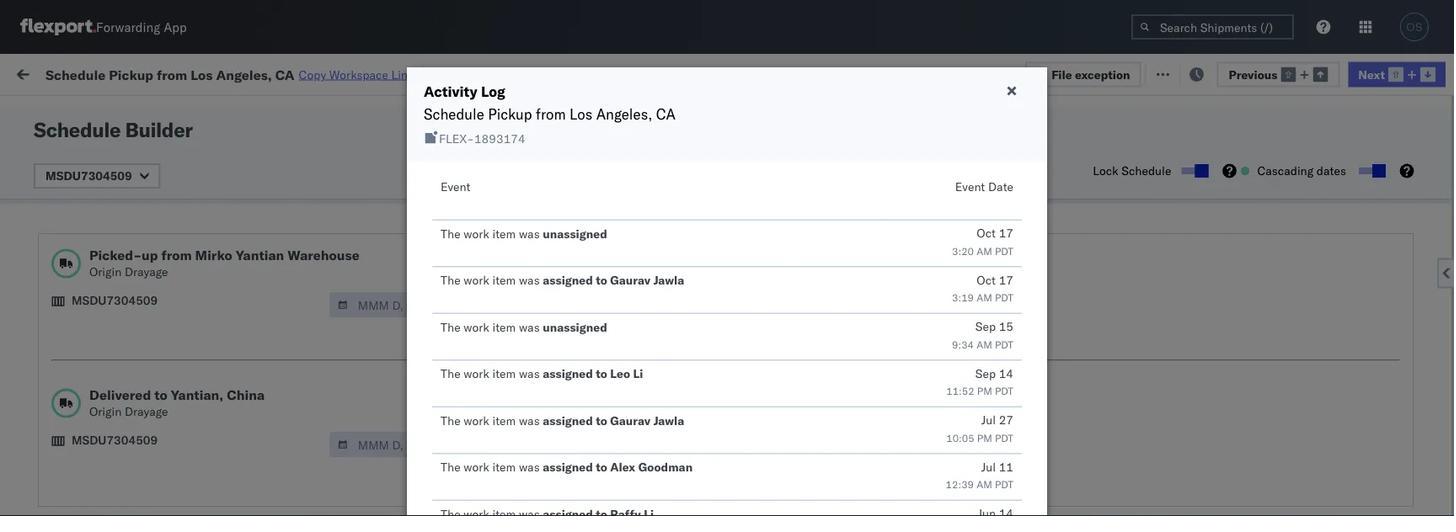 Task type: vqa. For each thing, say whether or not it's contained in the screenshot.


Task type: describe. For each thing, give the bounding box(es) containing it.
copy workspace link button
[[299, 67, 414, 82]]

mmm d, yyyy text field for picked-up from mirko yantian warehouse
[[329, 292, 449, 318]]

batch
[[1361, 65, 1394, 80]]

2022 for 11:59 pm pst, dec 13, 2022
[[338, 188, 367, 203]]

workitem
[[19, 138, 63, 150]]

item for jul 11 12:39 am pdt
[[493, 460, 516, 475]]

schedule delivery appointment for 5:30
[[39, 447, 207, 462]]

6 resize handle column header from the left
[[809, 131, 829, 517]]

flexport. image
[[20, 19, 96, 35]]

pm inside jul 27 10:05 pm pdt
[[978, 432, 993, 445]]

0 vertical spatial 11:59
[[963, 67, 996, 82]]

yantian,
[[171, 387, 224, 404]]

4 karl from the top
[[814, 485, 835, 500]]

next button
[[1349, 62, 1446, 87]]

10 fcl from the top
[[488, 485, 509, 500]]

sep for sep 14
[[976, 366, 996, 381]]

os button
[[1396, 8, 1435, 46]]

11:52
[[947, 385, 975, 398]]

1 abcdefg78456546 from the top
[[1082, 151, 1196, 166]]

confirm delivery
[[39, 262, 128, 276]]

6 ocean fcl from the top
[[450, 337, 509, 351]]

schedule pickup from rotterdam, netherlands for gvcu5265864
[[39, 327, 219, 359]]

item for sep 15 9:34 am pdt
[[493, 320, 516, 335]]

jan for 5:30 pm pst, jan 30, 2023
[[284, 448, 303, 463]]

lhuu7894563, for 11:59 pm pst, dec 13, 2022
[[973, 188, 1060, 203]]

dec for 13,
[[292, 188, 314, 203]]

9:34
[[952, 338, 974, 351]]

am for oct 17 3:20 am pdt
[[977, 245, 993, 258]]

: for snoozed
[[388, 105, 391, 117]]

schedule delivery appointment button for 5:30 pm pst, jan 30, 2023
[[39, 446, 207, 465]]

integration test account - karl lagerfeld for 8:30 pm pst, jan 28, 2023
[[669, 411, 889, 426]]

integration for 5:30 pm pst, jan 30, 2023
[[669, 448, 727, 463]]

abcd1234560
[[973, 373, 1056, 388]]

6:00
[[206, 263, 231, 277]]

1 horizontal spatial file
[[1168, 65, 1188, 80]]

the for oct 17 3:19 am pdt
[[441, 273, 461, 288]]

1 1889466 from the top
[[901, 151, 952, 166]]

jawla for jul 27
[[654, 413, 685, 428]]

choi
[[1346, 300, 1370, 314]]

activity log down the track
[[424, 82, 506, 100]]

13,
[[317, 188, 335, 203]]

jul for jul 27
[[982, 413, 996, 428]]

work
[[183, 65, 212, 80]]

by:
[[61, 103, 77, 118]]

hkt
[[576, 437, 599, 452]]

forwarding app
[[96, 19, 187, 35]]

17 for unassigned
[[999, 226, 1014, 241]]

1 schedule delivery appointment button from the top
[[39, 187, 207, 205]]

progress
[[263, 105, 305, 117]]

delivery down the confirm delivery button
[[92, 299, 135, 314]]

msdu7304509 inside button
[[46, 169, 132, 183]]

8:30 for 8:30 pm pst, jan 28, 2023
[[206, 411, 231, 426]]

schedule pickup from rotterdam, netherlands for nyku9743990
[[39, 476, 219, 507]]

28,
[[306, 411, 324, 426]]

(0)
[[273, 65, 295, 80]]

1662119
[[901, 374, 952, 389]]

assigned for sep 14
[[543, 367, 593, 381]]

message
[[226, 65, 273, 80]]

track
[[429, 65, 456, 80]]

ocean fcl for 11:59 pm pst, jan 24, 2023
[[450, 374, 509, 389]]

blocked,
[[206, 105, 249, 117]]

the work item was unassigned for oct
[[441, 226, 608, 241]]

upload customs clearance documents button
[[39, 104, 239, 140]]

date
[[989, 180, 1014, 194]]

8:30 pm pst, jan 28, 2023
[[206, 411, 356, 426]]

oct for the work item was assigned to gaurav jawla
[[977, 273, 996, 287]]

jan for 8:30 pm pst, jan 28, 2023
[[284, 411, 303, 426]]

schedule builder
[[34, 117, 193, 142]]

1 horizontal spatial file exception
[[1168, 65, 1246, 80]]

pm for 8:30 pm pst, jan 23, 2023
[[234, 300, 253, 314]]

app
[[164, 19, 187, 35]]

-- : -- -- text field
[[447, 432, 567, 458]]

vandelay for vandelay west
[[669, 374, 718, 389]]

5:30 pm pst, jan 30, 2023
[[206, 448, 356, 463]]

work,
[[177, 105, 204, 117]]

1 flex-2130384 from the top
[[865, 448, 952, 463]]

ca inside confirm pickup from los angeles, ca
[[39, 233, 55, 248]]

the for oct 17 3:20 am pdt
[[441, 226, 461, 241]]

2 2130387 from the top
[[901, 337, 952, 351]]

3:20
[[952, 245, 974, 258]]

origin for china
[[89, 405, 122, 419]]

schedule pickup from rotterdam, netherlands button for nyku9743990
[[39, 475, 239, 510]]

delivered
[[89, 387, 151, 404]]

schedule pickup from rotterdam, netherlands button for gvcu5265864
[[39, 327, 239, 362]]

batch action
[[1361, 65, 1434, 80]]

forwarding app link
[[20, 19, 187, 35]]

2 2130384 from the top
[[901, 485, 952, 500]]

1 ocean fcl from the top
[[450, 151, 509, 166]]

pm right 12,
[[999, 67, 1018, 82]]

delivery down delivered at the left of the page
[[92, 447, 135, 462]]

5 resize handle column header from the left
[[641, 131, 661, 517]]

snooze
[[391, 138, 424, 150]]

lock
[[1094, 164, 1119, 178]]

sep 15 9:34 am pdt
[[952, 319, 1014, 351]]

fcl for 6:00 am pst, dec 24, 2022
[[488, 263, 509, 277]]

delivery up confirm pickup from los angeles, ca
[[92, 188, 135, 202]]

2 resize handle column header from the left
[[362, 131, 383, 517]]

delivered to yantian, china origin drayage
[[89, 387, 265, 419]]

activity log button
[[432, 64, 495, 85]]

import
[[142, 65, 180, 80]]

1 schedule pickup from los angeles, ca button from the top
[[39, 141, 239, 177]]

previous
[[1229, 67, 1278, 82]]

netherlands for nyku9743990
[[39, 493, 105, 507]]

5:30
[[206, 448, 231, 463]]

batch action button
[[1335, 60, 1445, 86]]

1 flex-1889466 from the top
[[865, 151, 952, 166]]

to for jul 11
[[596, 460, 608, 475]]

event for event
[[441, 180, 471, 194]]

10 ocean fcl from the top
[[450, 485, 509, 500]]

os
[[1407, 21, 1423, 33]]

import work button
[[135, 54, 219, 92]]

unassigned for sep 15
[[543, 320, 608, 335]]

to for sep 14
[[596, 367, 608, 381]]

8:30 pm pst, jan 23, 2023
[[206, 300, 356, 314]]

11:59 pm pst, jan 24, 2023
[[206, 374, 364, 389]]

was for oct 17 3:20 am pdt
[[519, 226, 540, 241]]

leo
[[611, 367, 631, 381]]

picked-up from mirko yantian warehouse origin drayage
[[89, 247, 360, 279]]

0 vertical spatial schedule pickup from los angeles, ca
[[424, 105, 676, 123]]

activity log right "on"
[[432, 67, 495, 82]]

yantian
[[236, 247, 284, 264]]

account for 8:30 pm pst, jan 23, 2023
[[756, 300, 800, 314]]

cascading dates
[[1258, 164, 1347, 178]]

ag
[[1445, 300, 1455, 314]]

from inside picked-up from mirko yantian warehouse origin drayage
[[161, 247, 192, 264]]

documents for second upload customs clearance documents link
[[39, 419, 100, 433]]

confirm pickup from los angeles, ca button
[[39, 215, 239, 251]]

4:00 pm pst, dec 23, 2022
[[206, 225, 360, 240]]

alex
[[611, 460, 636, 475]]

ocean fcl for 6:00 am pst, dec 24, 2022
[[450, 263, 509, 277]]

11 resize handle column header from the left
[[1425, 131, 1445, 517]]

integration for 8:30 pm pst, jan 23, 2023
[[669, 300, 727, 314]]

the work item was unassigned for sep
[[441, 320, 608, 335]]

integration for 8:30 pm pst, jan 28, 2023
[[669, 411, 727, 426]]

pm for 8:30 pm pst, jan 28, 2023
[[234, 411, 253, 426]]

1893174
[[475, 131, 526, 146]]

0 horizontal spatial exception
[[1076, 67, 1131, 82]]

1 2130384 from the top
[[901, 448, 952, 463]]

account for 8:30 pm pst, jan 28, 2023
[[756, 411, 800, 426]]

flex-1662119
[[865, 374, 952, 389]]

760
[[309, 65, 331, 80]]

goodman
[[639, 460, 693, 475]]

item for oct 17 3:19 am pdt
[[493, 273, 516, 288]]

at
[[334, 65, 345, 80]]

mode button
[[442, 134, 534, 151]]

upload for second upload customs clearance documents link
[[39, 402, 77, 416]]

schedule pickup from los angeles, ca copy workspace link
[[46, 66, 414, 83]]

1 lhuu7894563, from the top
[[973, 151, 1060, 166]]

log up 1893174
[[481, 82, 506, 100]]

filtered
[[17, 103, 58, 118]]

china
[[227, 387, 265, 404]]

ready
[[128, 105, 158, 117]]

4 resize handle column header from the left
[[531, 131, 551, 517]]

due jan 12, 11:59 pm
[[896, 67, 1018, 82]]

4 integration from the top
[[669, 485, 727, 500]]

mirko
[[195, 247, 232, 264]]

1 nyku9743990 from the top
[[973, 448, 1056, 462]]

23, for jan
[[306, 300, 324, 314]]

am for sep 15 9:34 am pdt
[[977, 338, 993, 351]]

clearance for second upload customs clearance documents link from the bottom of the page
[[131, 105, 185, 120]]

the work item was assigned to alex goodman
[[441, 460, 693, 475]]

8 resize handle column header from the left
[[1054, 131, 1074, 517]]

gaurav for jul 27
[[611, 413, 651, 428]]

jaehyung
[[1293, 300, 1343, 314]]

confirm delivery button
[[39, 261, 128, 279]]

9 resize handle column header from the left
[[1264, 131, 1285, 517]]

gaurav for oct 17
[[611, 273, 651, 288]]

ocean fcl for 4:00 pm pst, dec 23, 2022
[[450, 225, 509, 240]]

los inside confirm pickup from los angeles, ca
[[152, 216, 171, 231]]

west
[[721, 374, 748, 389]]

cascading
[[1258, 164, 1314, 178]]

pm for 11:59 pm pst, dec 13, 2022
[[242, 188, 260, 203]]

to inside delivered to yantian, china origin drayage
[[154, 387, 167, 404]]

lock schedule
[[1094, 164, 1172, 178]]

1 flex-2130387 from the top
[[865, 300, 952, 314]]

ocean fcl for 8:30 pm pst, jan 23, 2023
[[450, 300, 509, 314]]

pdt for oct 17 3:20 am pdt
[[995, 245, 1014, 258]]

was for oct 17 3:19 am pdt
[[519, 273, 540, 288]]

assigned for oct 17
[[543, 273, 593, 288]]

2023 for 5:30 pm pst, jan 30, 2023
[[327, 448, 356, 463]]

fcl for 11:59 pm pst, jan 24, 2023
[[488, 374, 509, 389]]

2 nyku9743990 from the top
[[973, 485, 1056, 499]]

link
[[392, 67, 414, 82]]

17 for assigned to gaurav jawla
[[999, 273, 1014, 287]]

the work item was assigned to leo li
[[441, 367, 643, 381]]

pst, for 8:30 pm pst, jan 28, 2023
[[256, 411, 281, 426]]

pst, for 11:59 pm pst, jan 24, 2023
[[263, 374, 289, 389]]

pdt for jul 11 12:39 am pdt
[[995, 479, 1014, 491]]

mode
[[450, 138, 476, 150]]

lhuu7894563, uetu5238478 for 4:00 pm pst, dec 23, 2022
[[973, 225, 1145, 240]]

2 flex-2130387 from the top
[[865, 337, 952, 351]]

next
[[1359, 67, 1386, 82]]

lagerfeld for 8:30 pm pst, jan 28, 2023
[[838, 411, 889, 426]]

2023 for 8:30 pm pst, jan 28, 2023
[[327, 411, 356, 426]]

my
[[17, 61, 44, 84]]

to for oct 17
[[596, 273, 608, 288]]

the for sep 15 9:34 am pdt
[[441, 320, 461, 335]]

7 resize handle column header from the left
[[944, 131, 964, 517]]

upload customs clearance documents for second upload customs clearance documents link from the bottom of the page
[[39, 105, 185, 137]]

1 2130387 from the top
[[901, 300, 952, 314]]

3 resize handle column header from the left
[[421, 131, 442, 517]]

flex-1893174
[[439, 131, 526, 146]]

mmm d, yyyy text field for delivered to yantian, china
[[329, 432, 449, 458]]

1 vertical spatial schedule pickup from los angeles, ca
[[39, 142, 227, 174]]

on
[[412, 65, 426, 80]]

4 integration test account - karl lagerfeld from the top
[[669, 485, 889, 500]]

10 resize handle column header from the left
[[1374, 131, 1394, 517]]

sep 14 11:52 pm pdt
[[947, 366, 1014, 398]]

1 horizontal spatial exception
[[1191, 65, 1246, 80]]



Task type: locate. For each thing, give the bounding box(es) containing it.
17 inside oct 17 3:19 am pdt
[[999, 273, 1014, 287]]

0 vertical spatial 24,
[[310, 263, 328, 277]]

0 vertical spatial nyku9743990
[[973, 448, 1056, 462]]

unassigned down "cst"
[[543, 320, 608, 335]]

1 vertical spatial mmm d, yyyy text field
[[329, 432, 449, 458]]

1 vertical spatial documents
[[39, 419, 100, 433]]

2 1889466 from the top
[[901, 263, 952, 277]]

msdu7304509 down the confirm delivery button
[[72, 293, 158, 308]]

6 item from the top
[[493, 460, 516, 475]]

1 vertical spatial jawla
[[654, 413, 685, 428]]

2 appointment from the top
[[138, 299, 207, 314]]

sep inside sep 15 9:34 am pdt
[[976, 319, 996, 334]]

workspace
[[329, 67, 389, 82]]

pm down picked-up from mirko yantian warehouse origin drayage
[[234, 300, 253, 314]]

activity
[[432, 67, 472, 82], [424, 82, 478, 100]]

am inside sep 15 9:34 am pdt
[[977, 338, 993, 351]]

confirm for confirm pickup from los angeles, ca
[[39, 216, 82, 231]]

11:59 up 8:30 pm pst, jan 28, 2023
[[206, 374, 239, 389]]

jan for 11:59 pm pst, jan 24, 2023
[[292, 374, 310, 389]]

ocean fcl for 8:30 pm pst, jan 28, 2023
[[450, 411, 509, 426]]

1 vertical spatial 1889466
[[901, 263, 952, 277]]

in
[[251, 105, 260, 117]]

1 vertical spatial schedule delivery appointment
[[39, 299, 207, 314]]

0 vertical spatial unassigned
[[543, 226, 608, 241]]

oct 17 3:20 am pdt
[[952, 226, 1014, 258]]

1 upload customs clearance documents link from the top
[[39, 104, 239, 138]]

11:59 for 11:59 pm pst, jan 24, 2023
[[206, 374, 239, 389]]

1 vertical spatial 2130387
[[901, 337, 952, 351]]

was for jul 11 12:39 am pdt
[[519, 460, 540, 475]]

- for 8:30 pm pst, jan 23, 2023
[[803, 300, 811, 314]]

risk
[[348, 65, 368, 80]]

1 vertical spatial upload customs clearance documents
[[39, 402, 185, 433]]

5 the from the top
[[441, 413, 461, 428]]

1 fcl from the top
[[488, 151, 509, 166]]

4 account from the top
[[756, 485, 800, 500]]

1 vertical spatial 11:59
[[206, 188, 239, 203]]

upload
[[39, 105, 77, 120], [39, 402, 77, 416]]

the work item was unassigned down -- : -- -- text field
[[441, 320, 608, 335]]

1 vertical spatial schedule delivery appointment link
[[39, 298, 207, 315]]

flex-2130387 up flex-1662119
[[865, 337, 952, 351]]

schedule delivery appointment button down delivered at the left of the page
[[39, 446, 207, 465]]

pm up 4:00 pm pst, dec 23, 2022 at the top left of page
[[242, 188, 260, 203]]

copy
[[299, 67, 326, 82]]

pdt down 14
[[995, 385, 1014, 398]]

1 vertical spatial clearance
[[131, 402, 185, 416]]

clearance inside "button"
[[131, 105, 185, 120]]

2 vertical spatial origin
[[89, 405, 122, 419]]

pst, down 8:30 pm pst, jan 28, 2023
[[256, 448, 281, 463]]

1 vertical spatial 8:30
[[206, 411, 231, 426]]

3 abcdefg78456546 from the top
[[1082, 225, 1196, 240]]

1 vertical spatial 23,
[[306, 300, 324, 314]]

upload customs clearance documents for second upload customs clearance documents link
[[39, 402, 185, 433]]

jan left 12,
[[920, 67, 939, 82]]

1 confirm from the top
[[39, 216, 82, 231]]

flex-1889466 button
[[838, 147, 956, 171], [838, 147, 956, 171], [838, 258, 956, 282], [838, 258, 956, 282]]

delivery inside 'link'
[[85, 262, 128, 276]]

work for jul 11 12:39 am pdt
[[464, 460, 490, 475]]

6 pdt from the top
[[995, 479, 1014, 491]]

flex-1889466
[[865, 151, 952, 166], [865, 263, 952, 277]]

12:39
[[946, 479, 974, 491]]

8:30 down yantian,
[[206, 411, 231, 426]]

1 vertical spatial 17
[[999, 273, 1014, 287]]

dec left 13,
[[292, 188, 314, 203]]

0 vertical spatial abcdefg78456546
[[1082, 151, 1196, 166]]

0 vertical spatial schedule pickup from los angeles, ca button
[[39, 141, 239, 177]]

pm for 5:30 pm pst, jan 30, 2023
[[234, 448, 253, 463]]

0 vertical spatial schedule pickup from rotterdam, netherlands button
[[39, 327, 239, 362]]

pickup inside confirm pickup from los angeles, ca
[[85, 216, 121, 231]]

11
[[999, 460, 1014, 475]]

2 jul from the top
[[982, 460, 996, 475]]

was
[[519, 226, 540, 241], [519, 273, 540, 288], [519, 320, 540, 335], [519, 367, 540, 381], [519, 413, 540, 428], [519, 460, 540, 475]]

nyku9743990 down 27
[[973, 448, 1056, 462]]

0 horizontal spatial vandelay
[[560, 374, 608, 389]]

1 vertical spatial schedule delivery appointment button
[[39, 298, 207, 317]]

origin down picked- at the left
[[89, 265, 122, 279]]

schedule pickup from los angeles, ca link for first schedule pickup from los angeles, ca button from the bottom of the page
[[39, 364, 239, 397]]

sep inside sep 14 11:52 pm pdt
[[976, 366, 996, 381]]

2022
[[338, 188, 367, 203], [330, 225, 360, 240], [331, 263, 361, 277]]

0 vertical spatial schedule pickup from rotterdam, netherlands link
[[39, 327, 239, 360]]

event
[[441, 180, 471, 194], [956, 180, 986, 194]]

snoozed : no
[[349, 105, 409, 117]]

resize handle column header
[[241, 131, 261, 517], [362, 131, 383, 517], [421, 131, 442, 517], [531, 131, 551, 517], [641, 131, 661, 517], [809, 131, 829, 517], [944, 131, 964, 517], [1054, 131, 1074, 517], [1264, 131, 1285, 517], [1374, 131, 1394, 517], [1425, 131, 1445, 517]]

flex-2130384
[[865, 448, 952, 463], [865, 485, 952, 500]]

0 vertical spatial upload customs clearance documents link
[[39, 104, 239, 138]]

1 schedule pickup from rotterdam, netherlands link from the top
[[39, 327, 239, 360]]

0 vertical spatial flex-2130384
[[865, 448, 952, 463]]

drayage down delivered at the left of the page
[[125, 405, 168, 419]]

for
[[161, 105, 174, 117]]

-- : -- -- text field
[[447, 292, 567, 318]]

1 appointment from the top
[[138, 188, 207, 202]]

schedule delivery appointment link down delivered at the left of the page
[[39, 446, 207, 463]]

lhuu7894563, uetu5238478 down lock
[[973, 188, 1145, 203]]

confirm up confirm delivery
[[39, 216, 82, 231]]

2 vertical spatial schedule delivery appointment link
[[39, 446, 207, 463]]

netherlands for gvcu5265864
[[39, 344, 105, 359]]

pst, down 6:00 am pst, dec 24, 2022
[[256, 300, 281, 314]]

3 pdt from the top
[[995, 338, 1014, 351]]

5 fcl from the top
[[488, 300, 509, 314]]

1 schedule delivery appointment link from the top
[[39, 187, 207, 204]]

the work item was assigned to gaurav jawla for oct
[[441, 273, 685, 288]]

uetu5238478 for 11:59 pm pst, dec 13, 2022
[[1063, 188, 1145, 203]]

drayage inside picked-up from mirko yantian warehouse origin drayage
[[125, 265, 168, 279]]

205 on track
[[387, 65, 456, 80]]

pst, for 4:00 pm pst, dec 23, 2022
[[256, 225, 281, 240]]

0 vertical spatial 2130384
[[901, 448, 952, 463]]

am for oct 17 3:19 am pdt
[[977, 292, 993, 304]]

upload up workitem on the top left of the page
[[39, 105, 77, 120]]

7 ocean fcl from the top
[[450, 374, 509, 389]]

confirm inside confirm pickup from los angeles, ca
[[39, 216, 82, 231]]

1 vertical spatial sep
[[976, 366, 996, 381]]

2 ocean fcl from the top
[[450, 188, 509, 203]]

appointment up confirm pickup from los angeles, ca link
[[138, 188, 207, 202]]

0 vertical spatial gvcu5265864
[[973, 299, 1056, 314]]

oct for the work item was unassigned
[[977, 226, 996, 241]]

pst, for 11:59 pm pst, dec 13, 2022
[[263, 188, 289, 203]]

2 schedule pickup from rotterdam, netherlands link from the top
[[39, 475, 239, 509]]

filtered by:
[[17, 103, 77, 118]]

3 integration from the top
[[669, 448, 727, 463]]

jul inside jul 11 12:39 am pdt
[[982, 460, 996, 475]]

0 vertical spatial 2130387
[[901, 300, 952, 314]]

origin inside delivered to yantian, china origin drayage
[[89, 405, 122, 419]]

2 vertical spatial dec
[[285, 263, 307, 277]]

pm for 11:59 pm pst, jan 24, 2023
[[242, 374, 260, 389]]

-
[[803, 300, 811, 314], [1374, 300, 1381, 314], [803, 411, 811, 426], [803, 448, 811, 463], [803, 485, 811, 500]]

4 lagerfeld from the top
[[838, 485, 889, 500]]

lhuu7894563, down oct 17 3:20 am pdt
[[973, 262, 1060, 277]]

2 vertical spatial appointment
[[138, 447, 207, 462]]

jul for jul 11
[[982, 460, 996, 475]]

1 vertical spatial msdu7304509
[[72, 293, 158, 308]]

0 vertical spatial customs
[[80, 105, 127, 120]]

6 fcl from the top
[[488, 337, 509, 351]]

gvcu5265864 for 8:30 pm pst, jan 23, 2023
[[973, 299, 1056, 314]]

0 vertical spatial oct
[[977, 226, 996, 241]]

2 vertical spatial 2022
[[331, 263, 361, 277]]

my work
[[17, 61, 92, 84]]

pdt inside jul 11 12:39 am pdt
[[995, 479, 1014, 491]]

0 vertical spatial msdu7304509
[[46, 169, 132, 183]]

2 the work item was unassigned from the top
[[441, 320, 608, 335]]

exception
[[1191, 65, 1246, 80], [1076, 67, 1131, 82]]

confirm inside 'link'
[[39, 262, 82, 276]]

msdu7304509 down delivered at the left of the page
[[72, 433, 158, 448]]

uetu5238478
[[1063, 151, 1145, 166], [1063, 188, 1145, 203], [1063, 225, 1145, 240], [1063, 262, 1145, 277]]

previous button
[[1218, 62, 1341, 87]]

2 uetu5238478 from the top
[[1063, 188, 1145, 203]]

2130387 left the 3:19 at the right
[[901, 300, 952, 314]]

account for 5:30 pm pst, jan 30, 2023
[[756, 448, 800, 463]]

schedule pickup from los angeles, ca link
[[39, 141, 239, 175], [39, 364, 239, 397]]

flex-2130384 button
[[838, 444, 956, 467], [838, 444, 956, 467], [838, 481, 956, 504], [838, 481, 956, 504]]

schedule pickup from rotterdam, netherlands
[[39, 327, 219, 359], [39, 476, 219, 507]]

1 pdt from the top
[[995, 245, 1014, 258]]

4 fcl from the top
[[488, 263, 509, 277]]

1 documents from the top
[[39, 122, 100, 137]]

gvcu5265864 down 15
[[973, 336, 1056, 351]]

1 vertical spatial gvcu5265864
[[973, 336, 1056, 351]]

2 vertical spatial abcdefg78456546
[[1082, 225, 1196, 240]]

6 the from the top
[[441, 460, 461, 475]]

1 vertical spatial schedule pickup from rotterdam, netherlands button
[[39, 475, 239, 510]]

pm down china
[[234, 411, 253, 426]]

3 flex-2130387 from the top
[[865, 411, 952, 426]]

am right the 12:39
[[977, 479, 993, 491]]

flex-1662119 button
[[838, 370, 956, 393], [838, 370, 956, 393]]

1 unassigned from the top
[[543, 226, 608, 241]]

11:59 pm pst, dec 13, 2022
[[206, 188, 367, 203]]

Search Shipments (/) text field
[[1132, 14, 1295, 40]]

1 upload customs clearance documents from the top
[[39, 105, 185, 137]]

pdt for sep 15 9:34 am pdt
[[995, 338, 1014, 351]]

schedule pickup from rotterdam, netherlands button
[[39, 327, 239, 362], [39, 475, 239, 510]]

to up the hkt
[[596, 413, 608, 428]]

1 lagerfeld from the top
[[838, 300, 889, 314]]

pdt inside sep 14 11:52 pm pdt
[[995, 385, 1014, 398]]

1 vertical spatial rotterdam,
[[159, 476, 219, 491]]

karl for 8:30 pm pst, jan 28, 2023
[[814, 411, 835, 426]]

import work
[[142, 65, 212, 80]]

customs for second upload customs clearance documents link from the bottom of the page
[[80, 105, 127, 120]]

3 gvcu5265864 from the top
[[973, 411, 1056, 425]]

1 netherlands from the top
[[39, 344, 105, 359]]

0 vertical spatial clearance
[[131, 105, 185, 120]]

integration test account - karl lagerfeld for 5:30 pm pst, jan 30, 2023
[[669, 448, 889, 463]]

upload customs clearance documents
[[39, 105, 185, 137], [39, 402, 185, 433]]

1 horizontal spatial vandelay
[[669, 374, 718, 389]]

angeles, inside confirm pickup from los angeles, ca
[[174, 216, 220, 231]]

ocean fcl for 5:30 pm pst, jan 30, 2023
[[450, 448, 509, 463]]

1 clearance from the top
[[131, 105, 185, 120]]

pdt up 15
[[995, 292, 1014, 304]]

4 lhuu7894563, from the top
[[973, 262, 1060, 277]]

1 vertical spatial origin
[[1409, 300, 1442, 314]]

1 karl from the top
[[814, 300, 835, 314]]

picked-
[[89, 247, 142, 264]]

0 vertical spatial schedule pickup from rotterdam, netherlands
[[39, 327, 219, 359]]

1 the from the top
[[441, 226, 461, 241]]

the work item was unassigned up -- : -- -- text field
[[441, 226, 608, 241]]

4 ocean fcl from the top
[[450, 263, 509, 277]]

to left leo
[[596, 367, 608, 381]]

0 vertical spatial upload customs clearance documents
[[39, 105, 185, 137]]

0 vertical spatial 2022
[[338, 188, 367, 203]]

8 ocean fcl from the top
[[450, 411, 509, 426]]

0 vertical spatial schedule delivery appointment button
[[39, 187, 207, 205]]

2 item from the top
[[493, 273, 516, 288]]

vandelay west
[[669, 374, 748, 389]]

oct inside oct 17 3:19 am pdt
[[977, 273, 996, 287]]

- for 8:30 pm pst, jan 28, 2023
[[803, 411, 811, 426]]

24, down 4:00 pm pst, dec 23, 2022 at the top left of page
[[310, 263, 328, 277]]

the for jul 27 10:05 pm pdt
[[441, 413, 461, 428]]

event left date
[[956, 180, 986, 194]]

2022 for 4:00 pm pst, dec 23, 2022
[[330, 225, 360, 240]]

1 was from the top
[[519, 226, 540, 241]]

am right "6:00"
[[234, 263, 254, 277]]

1 horizontal spatial event
[[956, 180, 986, 194]]

jul
[[982, 413, 996, 428], [982, 460, 996, 475]]

jul inside jul 27 10:05 pm pdt
[[982, 413, 996, 428]]

confirm delivery link
[[39, 261, 128, 278]]

2 the from the top
[[441, 273, 461, 288]]

work for oct 17 3:20 am pdt
[[464, 226, 490, 241]]

1 jul from the top
[[982, 413, 996, 428]]

am right the 3:19 at the right
[[977, 292, 993, 304]]

2 17 from the top
[[999, 273, 1014, 287]]

schedule pickup from los angeles, ca button
[[39, 141, 239, 177], [39, 364, 239, 399]]

3 item from the top
[[493, 320, 516, 335]]

2 mmm d, yyyy text field from the top
[[329, 432, 449, 458]]

rotterdam, for gvcu5265864
[[159, 327, 219, 342]]

jawla for oct 17
[[654, 273, 685, 288]]

1 vertical spatial flex-2130384
[[865, 485, 952, 500]]

23, down 6:00 am pst, dec 24, 2022
[[306, 300, 324, 314]]

2022 up warehouse
[[330, 225, 360, 240]]

documents down by: on the top left of the page
[[39, 122, 100, 137]]

2 upload from the top
[[39, 402, 77, 416]]

0 vertical spatial jawla
[[654, 273, 685, 288]]

schedule pickup from rotterdam, netherlands link for nyku9743990
[[39, 475, 239, 509]]

lagerfeld for 8:30 pm pst, jan 23, 2023
[[838, 300, 889, 314]]

confirm pickup from los angeles, ca link
[[39, 215, 239, 249]]

4:00
[[206, 225, 231, 240]]

assigned up the hkt
[[543, 413, 593, 428]]

1 drayage from the top
[[125, 265, 168, 279]]

documents inside "button"
[[39, 122, 100, 137]]

oct inside oct 17 3:20 am pdt
[[977, 226, 996, 241]]

2 fcl from the top
[[488, 188, 509, 203]]

2023 right the 28,
[[327, 411, 356, 426]]

lhuu7894563, uetu5238478 up date
[[973, 151, 1145, 166]]

am right 3:20
[[977, 245, 993, 258]]

3 schedule delivery appointment button from the top
[[39, 446, 207, 465]]

schedule pickup from rotterdam, netherlands link for gvcu5265864
[[39, 327, 239, 360]]

0 vertical spatial documents
[[39, 122, 100, 137]]

jan left the 28,
[[284, 411, 303, 426]]

lhuu7894563, uetu5238478
[[973, 151, 1145, 166], [973, 188, 1145, 203], [973, 225, 1145, 240], [973, 262, 1145, 277]]

2 oct from the top
[[977, 273, 996, 287]]

documents for second upload customs clearance documents link from the bottom of the page
[[39, 122, 100, 137]]

appointment down delivered to yantian, china origin drayage
[[138, 447, 207, 462]]

1 vertical spatial dec
[[284, 225, 306, 240]]

2130387 left 9:34
[[901, 337, 952, 351]]

uetu5238478 for 6:00 am pst, dec 24, 2022
[[1063, 262, 1145, 277]]

am
[[977, 245, 993, 258], [234, 263, 254, 277], [977, 292, 993, 304], [977, 338, 993, 351], [977, 479, 993, 491]]

angeles,
[[216, 66, 272, 83], [596, 105, 653, 123], [181, 142, 227, 157], [174, 216, 220, 231], [181, 365, 227, 379]]

origin for test
[[1409, 300, 1442, 314]]

2 vertical spatial 2130387
[[901, 411, 952, 426]]

schedule delivery appointment button down picked- at the left
[[39, 298, 207, 317]]

1 vertical spatial appointment
[[138, 299, 207, 314]]

None checkbox
[[1182, 168, 1206, 174]]

pst, up 8:30 pm pst, jan 23, 2023
[[257, 263, 282, 277]]

0 vertical spatial gaurav
[[611, 273, 651, 288]]

2 schedule pickup from los angeles, ca button from the top
[[39, 364, 239, 399]]

1 vertical spatial gaurav
[[611, 413, 651, 428]]

assigned
[[543, 273, 593, 288], [543, 367, 593, 381], [543, 413, 593, 428], [543, 460, 593, 475]]

unassigned up "cst"
[[543, 226, 608, 241]]

8:30 down "6:00"
[[206, 300, 231, 314]]

0 vertical spatial schedule pickup from los angeles, ca link
[[39, 141, 239, 175]]

sep left 14
[[976, 366, 996, 381]]

3 uetu5238478 from the top
[[1063, 225, 1145, 240]]

pm for 4:00 pm pst, dec 23, 2022
[[234, 225, 253, 240]]

pdt inside sep 15 9:34 am pdt
[[995, 338, 1014, 351]]

schedule pickup from los angeles, ca link for 2nd schedule pickup from los angeles, ca button from the bottom
[[39, 141, 239, 175]]

3 2130387 from the top
[[901, 411, 952, 426]]

0 vertical spatial appointment
[[138, 188, 207, 202]]

clearance
[[131, 105, 185, 120], [131, 402, 185, 416]]

drayage down up
[[125, 265, 168, 279]]

2022 right 13,
[[338, 188, 367, 203]]

am inside jul 11 12:39 am pdt
[[977, 479, 993, 491]]

1 sep from the top
[[976, 319, 996, 334]]

2022 down 4:00 pm pst, dec 23, 2022 at the top left of page
[[331, 263, 361, 277]]

0 horizontal spatial :
[[121, 105, 124, 117]]

2 lhuu7894563, uetu5238478 from the top
[[973, 188, 1145, 203]]

None checkbox
[[1360, 168, 1383, 174]]

8 fcl from the top
[[488, 411, 509, 426]]

log inside the activity log button
[[475, 67, 495, 82]]

upload customs clearance documents link
[[39, 104, 239, 138], [39, 401, 239, 435]]

ocean fcl
[[450, 151, 509, 166], [450, 188, 509, 203], [450, 225, 509, 240], [450, 263, 509, 277], [450, 300, 509, 314], [450, 337, 509, 351], [450, 374, 509, 389], [450, 411, 509, 426], [450, 448, 509, 463], [450, 485, 509, 500]]

drayage inside delivered to yantian, china origin drayage
[[125, 405, 168, 419]]

rotterdam, up yantian,
[[159, 327, 219, 342]]

1 vertical spatial schedule pickup from rotterdam, netherlands
[[39, 476, 219, 507]]

customs for second upload customs clearance documents link
[[80, 402, 127, 416]]

0 vertical spatial dec
[[292, 188, 314, 203]]

workitem button
[[10, 134, 244, 151]]

0 vertical spatial confirm
[[39, 216, 82, 231]]

pst, for 8:30 pm pst, jan 23, 2023
[[256, 300, 281, 314]]

builder
[[125, 117, 193, 142]]

2 upload customs clearance documents from the top
[[39, 402, 185, 433]]

3 assigned from the top
[[543, 413, 593, 428]]

1 vertical spatial 24,
[[313, 374, 332, 389]]

1 resize handle column header from the left
[[241, 131, 261, 517]]

work for jul 27 10:05 pm pdt
[[464, 413, 490, 428]]

rotterdam,
[[159, 327, 219, 342], [159, 476, 219, 491]]

documents
[[39, 122, 100, 137], [39, 419, 100, 433]]

2 vandelay from the left
[[669, 374, 718, 389]]

1 vertical spatial netherlands
[[39, 493, 105, 507]]

jul left 11
[[982, 460, 996, 475]]

3 schedule delivery appointment link from the top
[[39, 446, 207, 463]]

pdt inside jul 27 10:05 pm pdt
[[995, 432, 1014, 445]]

lhuu7894563, up date
[[973, 151, 1060, 166]]

no
[[395, 105, 409, 117]]

pst, up 8:30 pm pst, jan 28, 2023
[[263, 374, 289, 389]]

0 vertical spatial origin
[[89, 265, 122, 279]]

- for 5:30 pm pst, jan 30, 2023
[[803, 448, 811, 463]]

2 flex-1889466 from the top
[[865, 263, 952, 277]]

jan for 8:30 pm pst, jan 23, 2023
[[284, 300, 303, 314]]

1 vertical spatial schedule pickup from rotterdam, netherlands link
[[39, 475, 239, 509]]

2130387 down 1662119
[[901, 411, 952, 426]]

am for jul 11 12:39 am pdt
[[977, 479, 993, 491]]

2 upload customs clearance documents link from the top
[[39, 401, 239, 435]]

0 vertical spatial 1889466
[[901, 151, 952, 166]]

delivery down confirm pickup from los angeles, ca
[[85, 262, 128, 276]]

integration test account - karl lagerfeld
[[669, 300, 889, 314], [669, 411, 889, 426], [669, 448, 889, 463], [669, 485, 889, 500]]

schedule delivery appointment link up confirm pickup from los angeles, ca
[[39, 187, 207, 204]]

forwarding
[[96, 19, 160, 35]]

confirm
[[39, 216, 82, 231], [39, 262, 82, 276]]

pdt down 15
[[995, 338, 1014, 351]]

origin inside picked-up from mirko yantian warehouse origin drayage
[[89, 265, 122, 279]]

oct down the event date
[[977, 226, 996, 241]]

1 schedule delivery appointment from the top
[[39, 188, 207, 202]]

2 jawla from the top
[[654, 413, 685, 428]]

2 flex-2130384 from the top
[[865, 485, 952, 500]]

unassigned
[[543, 226, 608, 241], [543, 320, 608, 335]]

1 vertical spatial schedule pickup from los angeles, ca link
[[39, 364, 239, 397]]

4 pdt from the top
[[995, 385, 1014, 398]]

assigned up "cst"
[[543, 273, 593, 288]]

0 vertical spatial drayage
[[125, 265, 168, 279]]

2 integration from the top
[[669, 411, 727, 426]]

205
[[387, 65, 409, 80]]

upload left delivered at the left of the page
[[39, 402, 77, 416]]

msdu7304509
[[46, 169, 132, 183], [72, 293, 158, 308], [72, 433, 158, 448]]

activity inside button
[[432, 67, 472, 82]]

1 vertical spatial customs
[[80, 402, 127, 416]]

3 account from the top
[[756, 448, 800, 463]]

warehouse
[[288, 247, 360, 264]]

pdt for oct 17 3:19 am pdt
[[995, 292, 1014, 304]]

3 karl from the top
[[814, 448, 835, 463]]

1 horizontal spatial :
[[388, 105, 391, 117]]

0 vertical spatial the work item was assigned to gaurav jawla
[[441, 273, 685, 288]]

customs inside "button"
[[80, 105, 127, 120]]

2 sep from the top
[[976, 366, 996, 381]]

1 vertical spatial unassigned
[[543, 320, 608, 335]]

3 fcl from the top
[[488, 225, 509, 240]]

the work item was assigned to gaurav jawla for jul
[[441, 413, 685, 428]]

pdt right 3:20
[[995, 245, 1014, 258]]

event for event date
[[956, 180, 986, 194]]

0 horizontal spatial file
[[1052, 67, 1073, 82]]

2 vertical spatial flex-2130387
[[865, 411, 952, 426]]

abcdefg78456546 for 11:59 pm pst, dec 13, 2022
[[1082, 188, 1196, 203]]

15
[[999, 319, 1014, 334]]

1 vertical spatial abcdefg78456546
[[1082, 188, 1196, 203]]

msdu7304509 for delivered to yantian, china
[[72, 433, 158, 448]]

the work item was assigned to gaurav jawla up the hkt
[[441, 413, 685, 428]]

mmm d, yyyy text field right the 30,
[[329, 432, 449, 458]]

am inside oct 17 3:20 am pdt
[[977, 245, 993, 258]]

lhuu7894563, for 6:00 am pst, dec 24, 2022
[[973, 262, 1060, 277]]

2 confirm from the top
[[39, 262, 82, 276]]

pm right the 5:30
[[234, 448, 253, 463]]

jul left 27
[[982, 413, 996, 428]]

: for status
[[121, 105, 124, 117]]

2 gvcu5265864 from the top
[[973, 336, 1056, 351]]

0 vertical spatial 8:30
[[206, 300, 231, 314]]

lhuu7894563, uetu5238478 for 11:59 pm pst, dec 13, 2022
[[973, 188, 1145, 203]]

assigned left leo
[[543, 367, 593, 381]]

vandelay
[[560, 374, 608, 389], [669, 374, 718, 389]]

log right the track
[[475, 67, 495, 82]]

schedule delivery appointment link
[[39, 187, 207, 204], [39, 298, 207, 315], [39, 446, 207, 463]]

1 17 from the top
[[999, 226, 1014, 241]]

0 vertical spatial jul
[[982, 413, 996, 428]]

1 uetu5238478 from the top
[[1063, 151, 1145, 166]]

lhuu7894563, up oct 17 3:20 am pdt
[[973, 188, 1060, 203]]

the for jul 11 12:39 am pdt
[[441, 460, 461, 475]]

schedule pickup from los angeles, ca
[[424, 105, 676, 123], [39, 142, 227, 174], [39, 365, 227, 396]]

pm right 10:05
[[978, 432, 993, 445]]

schedule delivery appointment down delivered at the left of the page
[[39, 447, 207, 462]]

1 vertical spatial oct
[[977, 273, 996, 287]]

1 vertical spatial 2022
[[330, 225, 360, 240]]

Search Work text field
[[889, 60, 1072, 86]]

was for sep 14 11:52 pm pdt
[[519, 367, 540, 381]]

3:19
[[952, 292, 974, 304]]

pdt inside oct 17 3:19 am pdt
[[995, 292, 1014, 304]]

2023 right the 30,
[[327, 448, 356, 463]]

mmm d, yyyy text field down warehouse
[[329, 292, 449, 318]]

activity right "on"
[[432, 67, 472, 82]]

the for sep 14 11:52 pm pdt
[[441, 367, 461, 381]]

jan down 6:00 am pst, dec 24, 2022
[[284, 300, 303, 314]]

confirm left picked- at the left
[[39, 262, 82, 276]]

2 the work item was assigned to gaurav jawla from the top
[[441, 413, 685, 428]]

17 inside oct 17 3:20 am pdt
[[999, 226, 1014, 241]]

flex-
[[439, 131, 475, 146], [865, 151, 901, 166], [865, 263, 901, 277], [865, 300, 901, 314], [865, 337, 901, 351], [865, 374, 901, 389], [865, 411, 901, 426], [865, 448, 901, 463], [865, 485, 901, 500]]

1 lhuu7894563, uetu5238478 from the top
[[973, 151, 1145, 166]]

confirm for confirm delivery
[[39, 262, 82, 276]]

lhuu7894563, uetu5238478 down date
[[973, 225, 1145, 240]]

jaehyung choi - test origin ag
[[1293, 300, 1455, 314]]

1 gaurav from the top
[[611, 273, 651, 288]]

pdt down 11
[[995, 479, 1014, 491]]

pdt inside oct 17 3:20 am pdt
[[995, 245, 1014, 258]]

1 vertical spatial schedule pickup from los angeles, ca button
[[39, 364, 239, 399]]

pm right 4:00 at the top left of the page
[[234, 225, 253, 240]]

8:30
[[206, 300, 231, 314], [206, 411, 231, 426]]

1 vertical spatial flex-2130387
[[865, 337, 952, 351]]

:
[[121, 105, 124, 117], [388, 105, 391, 117]]

1 the work item was assigned to gaurav jawla from the top
[[441, 273, 685, 288]]

0 horizontal spatial event
[[441, 180, 471, 194]]

5 ocean fcl from the top
[[450, 300, 509, 314]]

gvcu5265864 for 8:30 pm pst, jan 28, 2023
[[973, 411, 1056, 425]]

the work item was assigned to gaurav jawla
[[441, 273, 685, 288], [441, 413, 685, 428]]

upload customs clearance documents inside "button"
[[39, 105, 185, 137]]

: left no
[[388, 105, 391, 117]]

0 vertical spatial netherlands
[[39, 344, 105, 359]]

origin down delivered at the left of the page
[[89, 405, 122, 419]]

from
[[157, 66, 187, 83], [536, 105, 566, 123], [131, 142, 156, 157], [124, 216, 149, 231], [161, 247, 192, 264], [131, 327, 156, 342], [131, 365, 156, 379], [131, 476, 156, 491]]

am inside oct 17 3:19 am pdt
[[977, 292, 993, 304]]

MMM D, YYYY text field
[[329, 292, 449, 318], [329, 432, 449, 458]]

nyku9743990
[[973, 448, 1056, 462], [973, 485, 1056, 499]]

1 vertical spatial the work item was assigned to gaurav jawla
[[441, 413, 685, 428]]

1 jawla from the top
[[654, 273, 685, 288]]

fcl for 5:30 pm pst, jan 30, 2023
[[488, 448, 509, 463]]

schedule delivery appointment for 8:30
[[39, 299, 207, 314]]

24, for 2023
[[313, 374, 332, 389]]

assigned for jul 11
[[543, 460, 593, 475]]

1 mmm d, yyyy text field from the top
[[329, 292, 449, 318]]

snoozed
[[349, 105, 388, 117]]

0 vertical spatial schedule delivery appointment
[[39, 188, 207, 202]]

jul 11 12:39 am pdt
[[946, 460, 1014, 491]]

jan left the 30,
[[284, 448, 303, 463]]

2 integration test account - karl lagerfeld from the top
[[669, 411, 889, 426]]

1 vertical spatial flex-1889466
[[865, 263, 952, 277]]

activity log
[[432, 67, 495, 82], [424, 82, 506, 100]]

2 vertical spatial schedule pickup from los angeles, ca
[[39, 365, 227, 396]]

to up "cst"
[[596, 273, 608, 288]]

schedule delivery appointment up confirm pickup from los angeles, ca
[[39, 188, 207, 202]]

event date
[[956, 180, 1014, 194]]

dates
[[1317, 164, 1347, 178]]

2 schedule pickup from los angeles, ca link from the top
[[39, 364, 239, 397]]

0 horizontal spatial file exception
[[1052, 67, 1131, 82]]

5 pdt from the top
[[995, 432, 1014, 445]]

upload inside "button"
[[39, 105, 77, 120]]

1 vertical spatial confirm
[[39, 262, 82, 276]]

1 account from the top
[[756, 300, 800, 314]]

lhuu7894563, uetu5238478 up 15
[[973, 262, 1145, 277]]

3 lagerfeld from the top
[[838, 448, 889, 463]]

activity down the track
[[424, 82, 478, 100]]

2 unassigned from the top
[[543, 320, 608, 335]]

documents down delivered at the left of the page
[[39, 419, 100, 433]]

1 vertical spatial 2130384
[[901, 485, 952, 500]]

2 vertical spatial schedule delivery appointment
[[39, 447, 207, 462]]

0 vertical spatial upload
[[39, 105, 77, 120]]

pst, up 4:00 pm pst, dec 23, 2022 at the top left of page
[[263, 188, 289, 203]]

0 vertical spatial flex-1889466
[[865, 151, 952, 166]]

from inside confirm pickup from los angeles, ca
[[124, 216, 149, 231]]

schedule delivery appointment down picked- at the left
[[39, 299, 207, 314]]

pst, for 5:30 pm pst, jan 30, 2023
[[256, 448, 281, 463]]

1 vertical spatial nyku9743990
[[973, 485, 1056, 499]]

jan up the 28,
[[292, 374, 310, 389]]

760 at risk
[[309, 65, 368, 80]]

item for oct 17 3:20 am pdt
[[493, 226, 516, 241]]

gvcu5265864 up 15
[[973, 299, 1056, 314]]

2 vertical spatial gvcu5265864
[[973, 411, 1056, 425]]

10:05
[[947, 432, 975, 445]]

pm inside sep 14 11:52 pm pdt
[[978, 385, 993, 398]]

24, for 2022
[[310, 263, 328, 277]]

1 integration test account - karl lagerfeld from the top
[[669, 300, 889, 314]]

abcdefg78456546
[[1082, 151, 1196, 166], [1082, 188, 1196, 203], [1082, 225, 1196, 240]]



